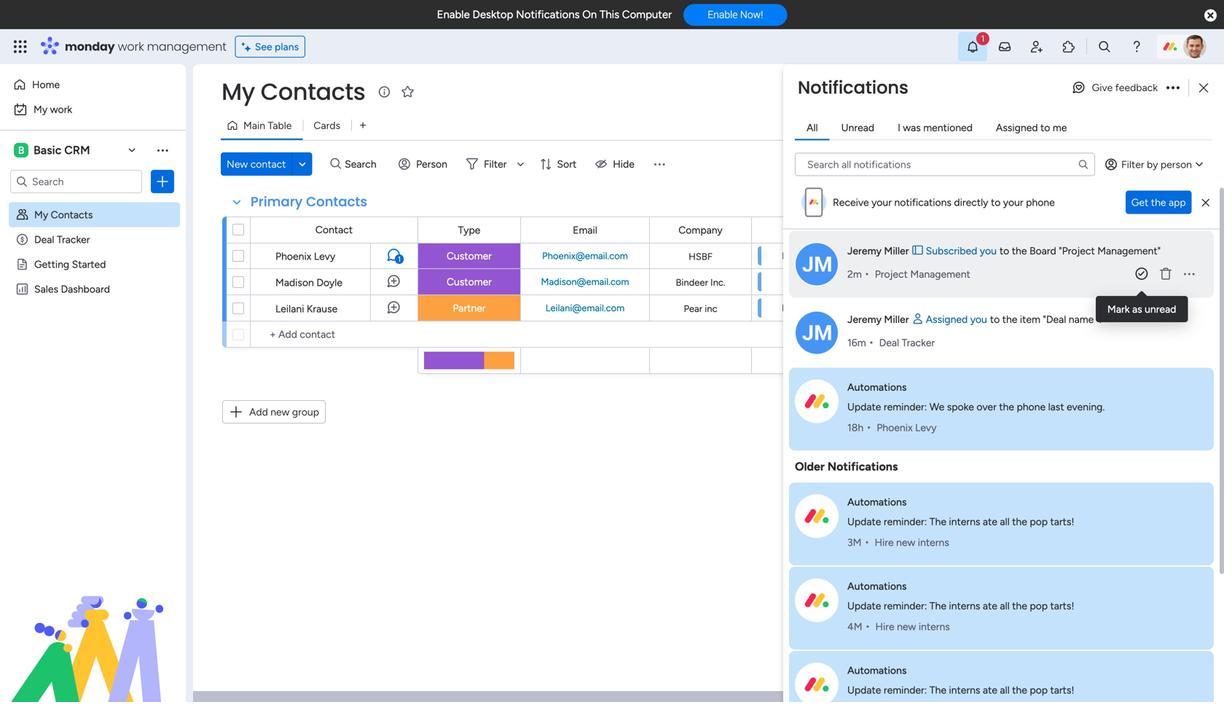 Task type: describe. For each thing, give the bounding box(es) containing it.
deal for 1
[[795, 276, 814, 288]]

+1 for +1 325 478 5698
[[920, 250, 930, 262]]

give feedback button
[[1066, 76, 1164, 99]]

1 image
[[977, 30, 990, 46]]

contacts for primary contacts field
[[306, 192, 367, 211]]

add view image
[[360, 120, 366, 131]]

show board description image
[[376, 85, 393, 99]]

now!
[[741, 9, 764, 21]]

563
[[949, 302, 965, 314]]

lottie animation element
[[0, 555, 186, 702]]

jeremy for 16m
[[848, 313, 882, 325]]

management
[[147, 38, 227, 55]]

name for 1
[[816, 276, 840, 288]]

i
[[898, 121, 901, 134]]

krause
[[307, 303, 338, 315]]

list box containing my contacts
[[0, 199, 186, 498]]

primary
[[251, 192, 303, 211]]

help image
[[1130, 39, 1145, 54]]

1 for invite / 1
[[1156, 86, 1160, 98]]

project management
[[875, 268, 971, 280]]

hire new interns for 3m
[[875, 536, 950, 548]]

notifications dialog
[[784, 64, 1225, 702]]

respected leader and 
[[1124, 250, 1225, 262]]

automations image for 18h
[[795, 379, 839, 423]]

column information image
[[865, 224, 877, 236]]

main table
[[243, 119, 292, 132]]

terry turtle image
[[1184, 35, 1207, 58]]

hide button
[[590, 152, 644, 176]]

1 vertical spatial notifications
[[798, 75, 909, 100]]

automations for 3m
[[848, 496, 907, 508]]

to right 2541 on the top
[[991, 313, 1000, 325]]

4 reminder: from the top
[[884, 684, 928, 696]]

enable for enable now!
[[708, 9, 738, 21]]

1 button
[[370, 243, 418, 269]]

main
[[243, 119, 265, 132]]

dapulse x slim image
[[1203, 198, 1210, 208]]

madison
[[276, 276, 314, 289]]

person button
[[393, 152, 456, 176]]

plans
[[275, 40, 299, 53]]

to right directly
[[991, 196, 1001, 209]]

crm
[[64, 143, 90, 157]]

4"
[[1097, 313, 1107, 325]]

computer
[[622, 8, 672, 21]]

main table button
[[221, 114, 303, 137]]

1 customer from the top
[[447, 250, 492, 262]]

My Contacts field
[[218, 75, 369, 108]]

my up 'main'
[[222, 75, 255, 108]]

hire new interns for 4m
[[876, 620, 951, 633]]

3 pop from the top
[[1030, 684, 1048, 696]]

coo
[[1056, 250, 1076, 261]]

2m
[[848, 268, 862, 280]]

home link
[[9, 73, 177, 96]]

contacts inside list box
[[51, 209, 93, 221]]

sort button
[[534, 152, 586, 176]]

leilani krause
[[276, 303, 338, 315]]

Type field
[[455, 222, 484, 238]]

update for 4m
[[848, 600, 882, 612]]

leilani
[[276, 303, 304, 315]]

desktop
[[473, 8, 514, 21]]

deal name 3
[[782, 302, 834, 314]]

monday work management
[[65, 38, 227, 55]]

all for 3m
[[1001, 515, 1010, 528]]

1 your from the left
[[872, 196, 892, 209]]

filter by person button
[[1099, 153, 1213, 176]]

get
[[1132, 196, 1149, 209]]

0 vertical spatial notifications
[[516, 8, 580, 21]]

deal for 3
[[782, 302, 801, 314]]

assigned to me
[[997, 121, 1068, 134]]

assigned for assigned to me
[[997, 121, 1039, 134]]

project
[[875, 268, 908, 280]]

new for 3m
[[897, 536, 916, 548]]

deal inside list box
[[34, 233, 54, 246]]

0 vertical spatial options image
[[1167, 83, 1180, 92]]

enable for enable desktop notifications on this computer
[[437, 8, 470, 21]]

enable now!
[[708, 9, 764, 21]]

3 the from the top
[[930, 684, 947, 696]]

all
[[807, 121, 818, 134]]

filter button
[[461, 152, 530, 176]]

phone
[[936, 224, 965, 236]]

over
[[977, 401, 997, 413]]

4 update from the top
[[848, 684, 882, 696]]

automations update reminder: the interns ate all the pop tarts! for 4m
[[848, 580, 1075, 612]]

name for 3
[[803, 302, 827, 314]]

update feed image
[[998, 39, 1013, 54]]

+1 for +1 854 722 0499
[[920, 276, 930, 288]]

3
[[829, 302, 834, 314]]

deal tracker inside notifications dialog
[[880, 336, 935, 349]]

0 vertical spatial phone
[[1027, 196, 1055, 209]]

workspace options image
[[155, 143, 170, 157]]

+1 325 478 5698
[[920, 250, 992, 262]]

see
[[255, 40, 272, 53]]

give feedback
[[1093, 81, 1158, 94]]

sort
[[557, 158, 577, 170]]

jeremy miller image for 2m
[[795, 242, 839, 286]]

person
[[416, 158, 448, 170]]

jeremy miller for project management
[[848, 244, 910, 257]]

home option
[[9, 73, 177, 96]]

new contact button
[[221, 152, 292, 176]]

phone inside the automations update reminder: we spoke over the phone last evening.
[[1017, 401, 1046, 413]]

automations update reminder: the interns ate all the pop tarts! for 3m
[[848, 496, 1075, 528]]

contact
[[251, 158, 286, 170]]

deal name 1
[[795, 276, 846, 288]]

0 horizontal spatial levy
[[314, 250, 336, 262]]

1 horizontal spatial my contacts
[[222, 75, 366, 108]]

new for 4m
[[898, 620, 917, 633]]

4 automations image from the top
[[795, 663, 839, 702]]

board
[[1030, 244, 1057, 257]]

325
[[932, 250, 948, 262]]

my inside option
[[34, 103, 48, 116]]

pop for 3m
[[1030, 515, 1048, 528]]

tarts! for 3m
[[1051, 515, 1075, 528]]

tracker inside notifications dialog
[[902, 336, 935, 349]]

sales dashboard
[[34, 283, 110, 295]]

was
[[904, 121, 921, 134]]

/
[[1149, 86, 1153, 98]]

madison@email.com link
[[538, 276, 632, 288]]

management"
[[1098, 244, 1161, 257]]

+1 854 722 0499
[[920, 276, 992, 288]]

to right 5698
[[1000, 244, 1010, 257]]

0 vertical spatial deal tracker
[[34, 233, 90, 246]]

2541
[[967, 302, 988, 314]]

basic
[[34, 143, 61, 157]]

automations update reminder: we spoke over the phone last evening.
[[848, 381, 1105, 413]]

+1 for +1 312 563 2541
[[920, 302, 930, 314]]

Title field
[[1053, 222, 1080, 238]]

0 vertical spatial phoenix
[[276, 250, 312, 262]]

the inside button
[[1152, 196, 1167, 209]]

workspace selection element
[[14, 141, 92, 159]]

notifications
[[895, 196, 952, 209]]

phoenix inside notifications dialog
[[877, 421, 913, 434]]

Search all notifications search field
[[795, 153, 1096, 176]]

automations image for 4m
[[795, 578, 839, 622]]

this
[[600, 8, 620, 21]]

pear inc
[[684, 303, 718, 315]]

1 inside 1 button
[[398, 255, 401, 264]]

all for 4m
[[1001, 600, 1010, 612]]

integrate button
[[935, 110, 1076, 141]]

hsbf
[[689, 251, 713, 262]]

notifications image
[[966, 39, 981, 54]]

on
[[583, 8, 597, 21]]

doyle
[[317, 276, 343, 289]]

Primary Contacts field
[[247, 192, 371, 211]]

Search in workspace field
[[31, 173, 122, 190]]

table
[[268, 119, 292, 132]]

+1 312 563 2541 link
[[914, 299, 988, 317]]

18h
[[848, 421, 864, 434]]

subscribed you
[[926, 244, 997, 257]]

invite / 1 button
[[1094, 80, 1166, 104]]

+ Add contact text field
[[258, 326, 411, 343]]

select product image
[[13, 39, 28, 54]]

phoenix levy inside notifications dialog
[[877, 421, 937, 434]]

reminder: for 18h
[[884, 401, 928, 413]]

my work link
[[9, 98, 177, 121]]

bindeer
[[676, 277, 709, 288]]

to the item "deal name 4"
[[991, 313, 1107, 325]]



Task type: locate. For each thing, give the bounding box(es) containing it.
name left "4""
[[1069, 313, 1095, 325]]

1 horizontal spatial options image
[[1167, 83, 1180, 92]]

leader
[[1176, 250, 1204, 262]]

hire for 3m
[[875, 536, 894, 548]]

1 horizontal spatial your
[[1004, 196, 1024, 209]]

your right directly
[[1004, 196, 1024, 209]]

enable left desktop
[[437, 8, 470, 21]]

hire right 4m
[[876, 620, 895, 633]]

2 vertical spatial tarts!
[[1051, 684, 1075, 696]]

update inside the automations update reminder: we spoke over the phone last evening.
[[848, 401, 882, 413]]

the
[[1152, 196, 1167, 209], [1012, 244, 1028, 257], [1003, 313, 1018, 325], [1000, 401, 1015, 413], [1013, 515, 1028, 528], [1013, 600, 1028, 612], [1013, 684, 1028, 696]]

new right 4m
[[898, 620, 917, 633]]

you for assigned you
[[971, 313, 988, 325]]

automations up 18h in the right of the page
[[848, 381, 907, 393]]

0 vertical spatial levy
[[314, 250, 336, 262]]

1 vertical spatial levy
[[916, 421, 937, 434]]

3 +1 from the top
[[920, 302, 930, 314]]

5698
[[970, 250, 992, 262]]

tracker up getting started
[[57, 233, 90, 246]]

478
[[950, 250, 967, 262]]

3 ate from the top
[[983, 684, 998, 696]]

my work option
[[9, 98, 177, 121]]

and
[[1206, 250, 1223, 262]]

deal down deal name 1
[[782, 302, 801, 314]]

1 miller from the top
[[885, 244, 910, 257]]

title
[[1056, 224, 1076, 236]]

1 vertical spatial miller
[[885, 313, 910, 325]]

ate for 4m
[[983, 600, 998, 612]]

name left 2
[[803, 250, 826, 262]]

pop for 4m
[[1030, 600, 1048, 612]]

customer
[[447, 250, 492, 262], [447, 276, 492, 288]]

3 reminder: from the top
[[884, 600, 928, 612]]

1 vertical spatial deal tracker
[[880, 336, 935, 349]]

miller for deal
[[885, 313, 910, 325]]

2 pop from the top
[[1030, 600, 1048, 612]]

1 vertical spatial customer
[[447, 276, 492, 288]]

new inside button
[[271, 406, 290, 418]]

0 horizontal spatial assigned
[[926, 313, 968, 325]]

deal up deal name 1
[[782, 250, 801, 262]]

miller
[[885, 244, 910, 257], [885, 313, 910, 325]]

phoenix levy up madison doyle
[[276, 250, 336, 262]]

1 vertical spatial assigned
[[926, 313, 968, 325]]

enable now! button
[[684, 4, 788, 26]]

search image
[[1078, 159, 1090, 170]]

options image right /
[[1167, 83, 1180, 92]]

my contacts down search in workspace "field"
[[34, 209, 93, 221]]

jeremy miller image for 16m
[[795, 311, 839, 355]]

2 reminder: from the top
[[884, 515, 928, 528]]

app
[[1169, 196, 1187, 209]]

miller up project
[[885, 244, 910, 257]]

1 jeremy miller from the top
[[848, 244, 910, 257]]

deal right 16m
[[880, 336, 900, 349]]

options image down workspace options "image"
[[155, 174, 170, 189]]

work for my
[[50, 103, 72, 116]]

1 enable from the left
[[437, 8, 470, 21]]

3 automations from the top
[[848, 580, 907, 592]]

1 ate from the top
[[983, 515, 998, 528]]

+1 left the 312
[[920, 302, 930, 314]]

customer up the partner
[[447, 276, 492, 288]]

+1 left 854
[[920, 276, 930, 288]]

1 vertical spatial the
[[930, 600, 947, 612]]

2 jeremy from the top
[[848, 313, 882, 325]]

0 horizontal spatial tracker
[[57, 233, 90, 246]]

assigned you
[[926, 313, 988, 325]]

854
[[932, 276, 949, 288]]

0 horizontal spatial work
[[50, 103, 72, 116]]

by
[[1148, 158, 1159, 171]]

2 the from the top
[[930, 600, 947, 612]]

1 inside invite / 1 button
[[1156, 86, 1160, 98]]

enable inside button
[[708, 9, 738, 21]]

None search field
[[795, 153, 1096, 176]]

hire right 3m at the bottom of page
[[875, 536, 894, 548]]

0 horizontal spatial enable
[[437, 8, 470, 21]]

2 horizontal spatial 1
[[1156, 86, 1160, 98]]

filter inside popup button
[[484, 158, 507, 170]]

workspace image
[[14, 142, 28, 158]]

my inside list box
[[34, 209, 48, 221]]

"deal
[[1044, 313, 1067, 325]]

contacts inside field
[[306, 192, 367, 211]]

tracker down the 312
[[902, 336, 935, 349]]

leilani@email.com
[[546, 302, 625, 314]]

notifications down 18h in the right of the page
[[828, 460, 898, 474]]

tarts!
[[1051, 515, 1075, 528], [1051, 600, 1075, 612], [1051, 684, 1075, 696]]

notifications
[[516, 8, 580, 21], [798, 75, 909, 100], [828, 460, 898, 474]]

customer down the type field
[[447, 250, 492, 262]]

1 vertical spatial jeremy miller
[[848, 313, 910, 325]]

cards
[[314, 119, 341, 132]]

ate for 3m
[[983, 515, 998, 528]]

menu image
[[652, 157, 667, 171]]

new right 3m at the bottom of page
[[897, 536, 916, 548]]

1 jeremy from the top
[[848, 244, 882, 257]]

1 vertical spatial ate
[[983, 600, 998, 612]]

update down 4m
[[848, 684, 882, 696]]

filter for filter by person
[[1122, 158, 1145, 171]]

dashboard
[[61, 283, 110, 295]]

0 vertical spatial jeremy miller image
[[795, 242, 839, 286]]

the for 3m
[[930, 515, 947, 528]]

1 horizontal spatial 1
[[842, 276, 846, 288]]

automations for 4m
[[848, 580, 907, 592]]

receive
[[833, 196, 869, 209]]

cards button
[[303, 114, 351, 137]]

miller for project
[[885, 244, 910, 257]]

1 vertical spatial 1
[[398, 255, 401, 264]]

last
[[1049, 401, 1065, 413]]

enable left now!
[[708, 9, 738, 21]]

arrow down image
[[512, 155, 530, 173]]

Phone field
[[932, 222, 968, 238]]

0 vertical spatial jeremy
[[848, 244, 882, 257]]

reminder: inside the automations update reminder: we spoke over the phone last evening.
[[884, 401, 928, 413]]

1 pop from the top
[[1030, 515, 1048, 528]]

reminder: for 4m
[[884, 600, 928, 612]]

2 vertical spatial 1
[[842, 276, 846, 288]]

2 vertical spatial all
[[1001, 684, 1010, 696]]

inc
[[705, 303, 718, 315]]

0 vertical spatial customer
[[447, 250, 492, 262]]

0 horizontal spatial phoenix levy
[[276, 250, 336, 262]]

hire new interns right 3m at the bottom of page
[[875, 536, 950, 548]]

1 horizontal spatial enable
[[708, 9, 738, 21]]

2 your from the left
[[1004, 196, 1024, 209]]

0 vertical spatial work
[[118, 38, 144, 55]]

add new group
[[249, 406, 319, 418]]

0 vertical spatial hire new interns
[[875, 536, 950, 548]]

1 horizontal spatial tracker
[[902, 336, 935, 349]]

lottie animation image
[[0, 555, 186, 702]]

started
[[72, 258, 106, 270]]

get the app
[[1132, 196, 1187, 209]]

directly
[[955, 196, 989, 209]]

filter left arrow down image
[[484, 158, 507, 170]]

jeremy miller up 16m
[[848, 313, 910, 325]]

0 horizontal spatial phoenix
[[276, 250, 312, 262]]

2 miller from the top
[[885, 313, 910, 325]]

2 vertical spatial automations update reminder: the interns ate all the pop tarts!
[[848, 664, 1075, 696]]

assigned
[[997, 121, 1039, 134], [926, 313, 968, 325]]

0 vertical spatial my contacts
[[222, 75, 366, 108]]

reminder:
[[884, 401, 928, 413], [884, 515, 928, 528], [884, 600, 928, 612], [884, 684, 928, 696]]

Search field
[[341, 154, 385, 174]]

add to favorites image
[[401, 84, 415, 99]]

1 vertical spatial jeremy miller image
[[795, 311, 839, 355]]

filter left by
[[1122, 158, 1145, 171]]

2 vertical spatial pop
[[1030, 684, 1048, 696]]

update up 18h in the right of the page
[[848, 401, 882, 413]]

update for 18h
[[848, 401, 882, 413]]

0 vertical spatial phoenix levy
[[276, 250, 336, 262]]

2 customer from the top
[[447, 276, 492, 288]]

jeremy miller image down deals field on the right top of the page
[[795, 242, 839, 286]]

bindeer inc.
[[676, 277, 726, 288]]

update up 3m at the bottom of page
[[848, 515, 882, 528]]

home
[[32, 78, 60, 91]]

me
[[1053, 121, 1068, 134]]

1 for deal name 1
[[842, 276, 846, 288]]

update up 4m
[[848, 600, 882, 612]]

1 update from the top
[[848, 401, 882, 413]]

type
[[458, 224, 481, 236]]

2 vertical spatial +1
[[920, 302, 930, 314]]

"project
[[1059, 244, 1096, 257]]

1 vertical spatial tracker
[[902, 336, 935, 349]]

1 all from the top
[[1001, 515, 1010, 528]]

3 automations update reminder: the interns ate all the pop tarts! from the top
[[848, 664, 1075, 696]]

+1
[[920, 250, 930, 262], [920, 276, 930, 288], [920, 302, 930, 314]]

automations up 4m
[[848, 580, 907, 592]]

b
[[18, 144, 24, 156]]

+1 854 722 0499 link
[[914, 273, 992, 291]]

1 vertical spatial automations update reminder: the interns ate all the pop tarts!
[[848, 580, 1075, 612]]

name left 3
[[803, 302, 827, 314]]

0 horizontal spatial deal tracker
[[34, 233, 90, 246]]

automations for 18h
[[848, 381, 907, 393]]

work for monday
[[118, 38, 144, 55]]

deal tracker down the 312
[[880, 336, 935, 349]]

phoenix
[[276, 250, 312, 262], [877, 421, 913, 434]]

deal name 2
[[782, 250, 834, 262]]

search everything image
[[1098, 39, 1113, 54]]

name down 2
[[816, 276, 840, 288]]

deal up 'getting'
[[34, 233, 54, 246]]

the for 4m
[[930, 600, 947, 612]]

contacts down search in workspace "field"
[[51, 209, 93, 221]]

2 automations image from the top
[[795, 494, 839, 538]]

filter for filter
[[484, 158, 507, 170]]

1 horizontal spatial phoenix
[[877, 421, 913, 434]]

1 vertical spatial options image
[[155, 174, 170, 189]]

my down home
[[34, 103, 48, 116]]

3 update from the top
[[848, 600, 882, 612]]

2 all from the top
[[1001, 600, 1010, 612]]

work
[[118, 38, 144, 55], [50, 103, 72, 116]]

0 vertical spatial tarts!
[[1051, 515, 1075, 528]]

jeremy miller down column information image
[[848, 244, 910, 257]]

jeremy down column information image
[[848, 244, 882, 257]]

2 vertical spatial notifications
[[828, 460, 898, 474]]

new right the add
[[271, 406, 290, 418]]

to left me
[[1041, 121, 1051, 134]]

you right 478
[[980, 244, 997, 257]]

new
[[271, 406, 290, 418], [897, 536, 916, 548], [898, 620, 917, 633]]

0 horizontal spatial filter
[[484, 158, 507, 170]]

levy down we
[[916, 421, 937, 434]]

v2 search image
[[331, 156, 341, 172]]

your up column information image
[[872, 196, 892, 209]]

2 jeremy miller from the top
[[848, 313, 910, 325]]

hire for 4m
[[876, 620, 895, 633]]

filter
[[484, 158, 507, 170], [1122, 158, 1145, 171]]

1 +1 from the top
[[920, 250, 930, 262]]

0 horizontal spatial my contacts
[[34, 209, 93, 221]]

0499
[[970, 276, 992, 288]]

contacts
[[261, 75, 366, 108], [306, 192, 367, 211], [51, 209, 93, 221]]

evening.
[[1067, 401, 1105, 413]]

phone left last
[[1017, 401, 1046, 413]]

automations up 3m at the bottom of page
[[848, 496, 907, 508]]

levy up doyle
[[314, 250, 336, 262]]

1 horizontal spatial filter
[[1122, 158, 1145, 171]]

invite members image
[[1030, 39, 1045, 54]]

leilani@email.com link
[[543, 302, 628, 314]]

ate
[[983, 515, 998, 528], [983, 600, 998, 612], [983, 684, 998, 696]]

angle down image
[[299, 159, 306, 170]]

my down search in workspace "field"
[[34, 209, 48, 221]]

phone up title field
[[1027, 196, 1055, 209]]

2 ate from the top
[[983, 600, 998, 612]]

getting
[[34, 258, 69, 270]]

levy inside notifications dialog
[[916, 421, 937, 434]]

1 vertical spatial phone
[[1017, 401, 1046, 413]]

public board image
[[15, 257, 29, 271]]

hide
[[613, 158, 635, 170]]

0 vertical spatial pop
[[1030, 515, 1048, 528]]

pear
[[684, 303, 703, 315]]

contacts up the cards button on the left of page
[[261, 75, 366, 108]]

1 tarts! from the top
[[1051, 515, 1075, 528]]

0 vertical spatial automations update reminder: the interns ate all the pop tarts!
[[848, 496, 1075, 528]]

public dashboard image
[[15, 282, 29, 296]]

2 vertical spatial the
[[930, 684, 947, 696]]

assigned for assigned you
[[926, 313, 968, 325]]

you
[[980, 244, 997, 257], [971, 313, 988, 325]]

partner
[[453, 302, 486, 314]]

1 vertical spatial phoenix levy
[[877, 421, 937, 434]]

primary contacts
[[251, 192, 367, 211]]

deal tracker
[[34, 233, 90, 246], [880, 336, 935, 349]]

1 horizontal spatial work
[[118, 38, 144, 55]]

1 vertical spatial tarts!
[[1051, 600, 1075, 612]]

Email field
[[570, 222, 601, 238]]

722
[[952, 276, 967, 288]]

deal inside notifications dialog
[[880, 336, 900, 349]]

jeremy up 16m
[[848, 313, 882, 325]]

sales
[[34, 283, 58, 295]]

0 vertical spatial assigned
[[997, 121, 1039, 134]]

1 vertical spatial all
[[1001, 600, 1010, 612]]

list box
[[0, 199, 186, 498]]

work right monday at left top
[[118, 38, 144, 55]]

my contacts up table
[[222, 75, 366, 108]]

feedback
[[1116, 81, 1158, 94]]

you right 563
[[971, 313, 988, 325]]

Deals field
[[803, 222, 835, 238]]

0 vertical spatial ate
[[983, 515, 998, 528]]

automations image
[[795, 379, 839, 423], [795, 494, 839, 538], [795, 578, 839, 622], [795, 663, 839, 702]]

hire
[[875, 536, 894, 548], [876, 620, 895, 633]]

option
[[0, 202, 186, 204]]

madison doyle
[[276, 276, 343, 289]]

automations image for 3m
[[795, 494, 839, 538]]

2 update from the top
[[848, 515, 882, 528]]

deal down deal name 2
[[795, 276, 814, 288]]

1 automations update reminder: the interns ate all the pop tarts! from the top
[[848, 496, 1075, 528]]

0 vertical spatial 1
[[1156, 86, 1160, 98]]

contacts for the my contacts field
[[261, 75, 366, 108]]

+1 325 478 5698 link
[[914, 247, 992, 265]]

1 automations from the top
[[848, 381, 907, 393]]

phoenix right 18h in the right of the page
[[877, 421, 913, 434]]

integrate
[[959, 119, 1001, 132]]

work down home
[[50, 103, 72, 116]]

jeremy miller image left 16m
[[795, 311, 839, 355]]

getting started
[[34, 258, 106, 270]]

1 horizontal spatial levy
[[916, 421, 937, 434]]

subscribed
[[926, 244, 978, 257]]

mentioned
[[924, 121, 973, 134]]

2 jeremy miller image from the top
[[795, 311, 839, 355]]

1 vertical spatial pop
[[1030, 600, 1048, 612]]

1 vertical spatial phoenix
[[877, 421, 913, 434]]

name inside notifications dialog
[[1069, 313, 1095, 325]]

pop
[[1030, 515, 1048, 528], [1030, 600, 1048, 612], [1030, 684, 1048, 696]]

0 vertical spatial all
[[1001, 515, 1010, 528]]

0 vertical spatial tracker
[[57, 233, 90, 246]]

1 vertical spatial new
[[897, 536, 916, 548]]

the inside the automations update reminder: we spoke over the phone last evening.
[[1000, 401, 1015, 413]]

enable desktop notifications on this computer
[[437, 8, 672, 21]]

older
[[795, 460, 825, 474]]

2 vertical spatial new
[[898, 620, 917, 633]]

1 vertical spatial +1
[[920, 276, 930, 288]]

2 enable from the left
[[708, 9, 738, 21]]

hire new interns
[[875, 536, 950, 548], [876, 620, 951, 633]]

1 vertical spatial work
[[50, 103, 72, 116]]

0 horizontal spatial your
[[872, 196, 892, 209]]

monday marketplace image
[[1062, 39, 1077, 54]]

16m
[[848, 336, 867, 349]]

1 vertical spatial you
[[971, 313, 988, 325]]

work inside my work option
[[50, 103, 72, 116]]

hire new interns right 4m
[[876, 620, 951, 633]]

options image
[[1167, 83, 1180, 92], [155, 174, 170, 189]]

filter inside button
[[1122, 158, 1145, 171]]

1 horizontal spatial phoenix levy
[[877, 421, 937, 434]]

1 vertical spatial hire new interns
[[876, 620, 951, 633]]

1 vertical spatial my contacts
[[34, 209, 93, 221]]

automations inside the automations update reminder: we spoke over the phone last evening.
[[848, 381, 907, 393]]

0 horizontal spatial 1
[[398, 255, 401, 264]]

0 vertical spatial +1
[[920, 250, 930, 262]]

jeremy for 2m
[[848, 244, 882, 257]]

0 vertical spatial you
[[980, 244, 997, 257]]

3 all from the top
[[1001, 684, 1010, 696]]

0 vertical spatial jeremy miller
[[848, 244, 910, 257]]

mark
[[1108, 303, 1130, 315]]

notifications up unread
[[798, 75, 909, 100]]

i was mentioned
[[898, 121, 973, 134]]

my contacts inside list box
[[34, 209, 93, 221]]

0 horizontal spatial options image
[[155, 174, 170, 189]]

3 tarts! from the top
[[1051, 684, 1075, 696]]

Company field
[[675, 222, 727, 238]]

None field
[[1198, 222, 1225, 238]]

2 +1 from the top
[[920, 276, 930, 288]]

deal tracker up getting started
[[34, 233, 90, 246]]

contacts up contact
[[306, 192, 367, 211]]

0 vertical spatial hire
[[875, 536, 894, 548]]

1 vertical spatial hire
[[876, 620, 895, 633]]

deal for 2
[[782, 250, 801, 262]]

mark as unread
[[1108, 303, 1177, 315]]

get the app button
[[1126, 191, 1192, 214]]

1 vertical spatial jeremy
[[848, 313, 882, 325]]

4m
[[848, 620, 863, 633]]

name for 2
[[803, 250, 826, 262]]

to the board "project management"
[[1000, 244, 1161, 257]]

miller left the 312
[[885, 313, 910, 325]]

jeremy miller image
[[795, 242, 839, 286], [795, 311, 839, 355]]

0 vertical spatial miller
[[885, 244, 910, 257]]

you for subscribed you
[[980, 244, 997, 257]]

0 vertical spatial new
[[271, 406, 290, 418]]

1 the from the top
[[930, 515, 947, 528]]

jeremy miller for deal tracker
[[848, 313, 910, 325]]

respected
[[1124, 250, 1173, 262]]

reminder: for 3m
[[884, 515, 928, 528]]

2 tarts! from the top
[[1051, 600, 1075, 612]]

inc.
[[711, 277, 726, 288]]

1 automations image from the top
[[795, 379, 839, 423]]

2 automations update reminder: the interns ate all the pop tarts! from the top
[[848, 580, 1075, 612]]

automations down 4m
[[848, 664, 907, 677]]

1 horizontal spatial assigned
[[997, 121, 1039, 134]]

basic crm
[[34, 143, 90, 157]]

1 jeremy miller image from the top
[[795, 242, 839, 286]]

filter by person
[[1122, 158, 1193, 171]]

1 horizontal spatial deal tracker
[[880, 336, 935, 349]]

dapulse close image
[[1205, 8, 1217, 23]]

2 vertical spatial ate
[[983, 684, 998, 696]]

phoenix levy down we
[[877, 421, 937, 434]]

tarts! for 4m
[[1051, 600, 1075, 612]]

notifications left on
[[516, 8, 580, 21]]

0 vertical spatial the
[[930, 515, 947, 528]]

+1 left 325
[[920, 250, 930, 262]]

update for 3m
[[848, 515, 882, 528]]

monday
[[65, 38, 115, 55]]

as
[[1133, 303, 1143, 315]]

4 automations from the top
[[848, 664, 907, 677]]

1 reminder: from the top
[[884, 401, 928, 413]]

3 automations image from the top
[[795, 578, 839, 622]]

phoenix up madison
[[276, 250, 312, 262]]

unread
[[1145, 303, 1177, 315]]

2 automations from the top
[[848, 496, 907, 508]]



Task type: vqa. For each thing, say whether or not it's contained in the screenshot.
right Public board icon
no



